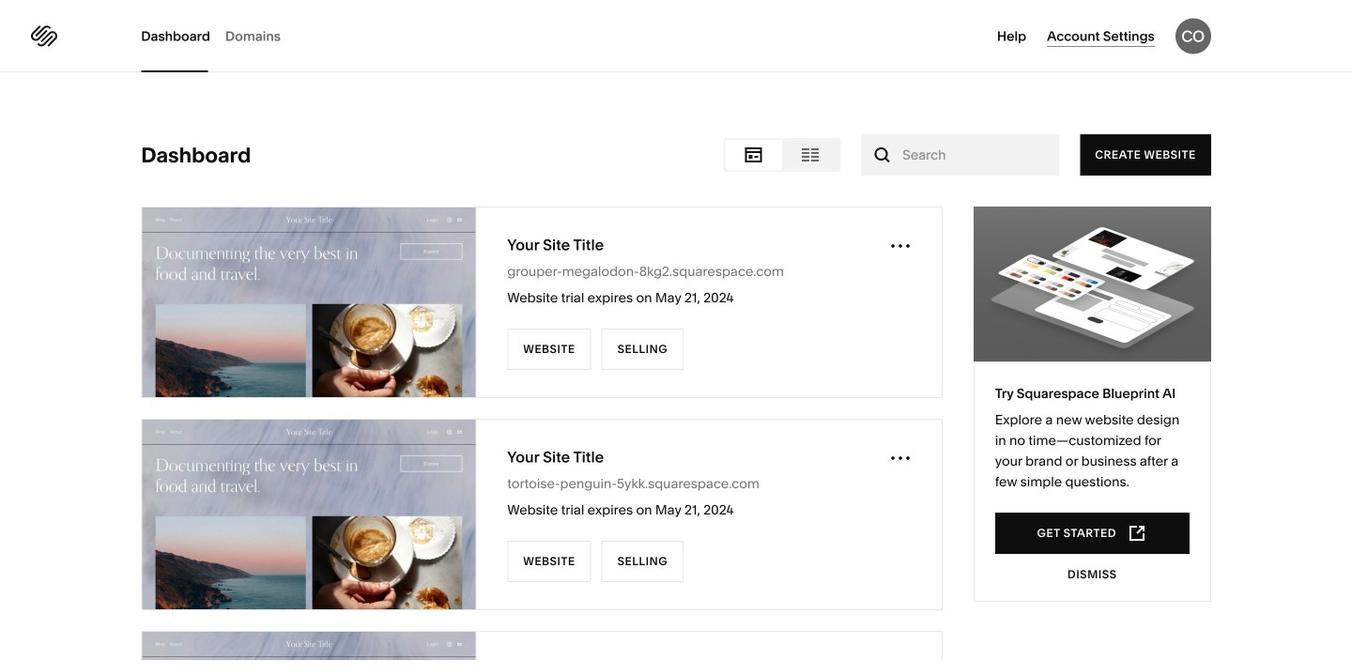 Task type: locate. For each thing, give the bounding box(es) containing it.
0 horizontal spatial tab list
[[141, 0, 296, 72]]

tab list
[[141, 0, 296, 72], [725, 140, 839, 170]]

1 vertical spatial tab list
[[725, 140, 839, 170]]



Task type: vqa. For each thing, say whether or not it's contained in the screenshot.
create website link
no



Task type: describe. For each thing, give the bounding box(es) containing it.
1 horizontal spatial tab list
[[725, 140, 839, 170]]

0 vertical spatial tab list
[[141, 0, 296, 72]]

Search field
[[903, 134, 1018, 176]]



